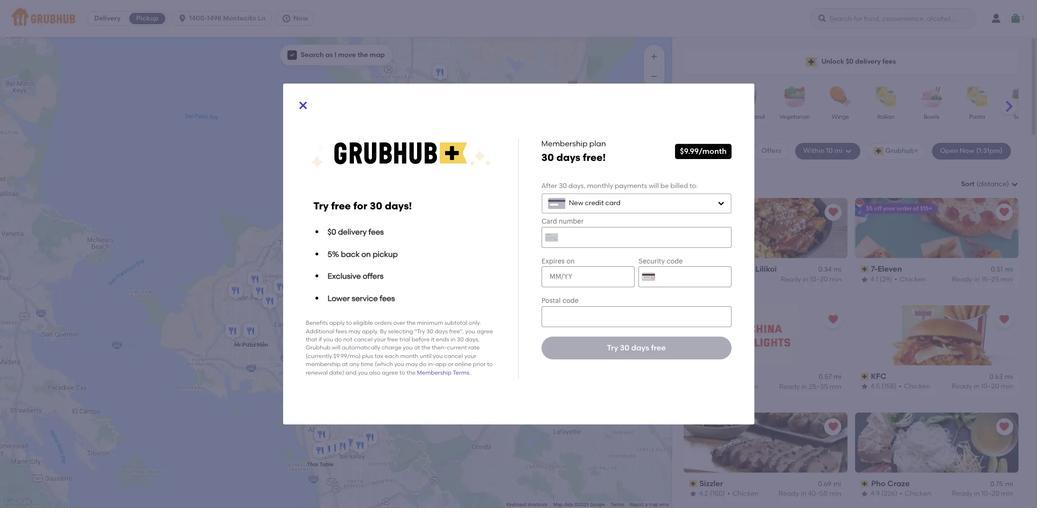 Task type: locate. For each thing, give the bounding box(es) containing it.
saved restaurant button for kyoto ramen + lilikoi
[[825, 204, 842, 221]]

days, inside benefits apply to eligible orders over the minimum subtotal only. additional fees may apply. by selecting "try 30 days free", you agree that if you do not cancel your free trial before it ends in 30 days, grubhub will automatically charge you at the then-current rate (currently $9.99/mo) plus tax each month until you cancel your membership at any time (which you may do in-app or online prior to renewal date) and you also agree to the
[[465, 336, 480, 343]]

main navigation navigation
[[0, 0, 1037, 37]]

star icon image left 4.1
[[861, 276, 868, 283]]

• down craze
[[900, 490, 902, 498]]

days, up new
[[568, 182, 586, 190]]

1 vertical spatial your
[[374, 336, 386, 343]]

do
[[335, 336, 342, 343], [419, 361, 426, 368]]

china delights logo image
[[735, 305, 796, 366]]

at down before
[[414, 345, 420, 351]]

• chicken down eleven
[[895, 275, 926, 283]]

1 vertical spatial will
[[332, 345, 340, 351]]

map region
[[0, 0, 741, 508]]

subscription pass image
[[689, 266, 698, 273], [861, 266, 869, 273], [861, 373, 869, 380], [689, 481, 698, 487]]

2 saved restaurant image from the top
[[827, 421, 839, 433]]

khana peena solano image
[[337, 401, 356, 421]]

• right (29) in the bottom right of the page
[[895, 275, 897, 283]]

ready for sizzler
[[779, 490, 799, 498]]

membership terms .
[[417, 369, 471, 376]]

to:
[[690, 182, 698, 190]]

google image
[[2, 496, 34, 508]]

• right (158)
[[899, 383, 902, 391]]

star icon image left "4.5"
[[861, 383, 868, 391]]

0 vertical spatial grubhub plus flag logo image
[[806, 57, 818, 66]]

a
[[645, 502, 648, 507]]

china
[[700, 372, 722, 381]]

chicken down delights
[[732, 383, 759, 391]]

chicken right (158)
[[904, 383, 930, 391]]

• right "(150)"
[[728, 490, 730, 498]]

1 vertical spatial agree
[[382, 369, 398, 376]]

will up $9.99/mo)
[[332, 345, 340, 351]]

• chicken down craze
[[900, 490, 931, 498]]

0 horizontal spatial now
[[293, 14, 308, 22]]

ready for kyoto ramen + lilikoi
[[781, 275, 801, 283]]

you down "time"
[[358, 369, 368, 376]]

chicken right "(150)"
[[733, 490, 759, 498]]

in for kfc
[[974, 383, 980, 391]]

kaliente restaurant image
[[285, 272, 304, 293]]

vegetarian image
[[778, 86, 811, 107]]

fees right service
[[380, 294, 395, 303]]

grubhub plus flag logo image left unlock
[[806, 57, 818, 66]]

ready in 10–20 min down 0.63
[[952, 383, 1013, 391]]

chicken inside vons chicken vallejo
[[436, 83, 457, 89]]

error
[[659, 502, 669, 507]]

terms left report in the right bottom of the page
[[611, 502, 624, 507]]

$9.99/month
[[680, 147, 727, 156]]

1 horizontal spatial membership
[[541, 139, 588, 148]]

ihop image
[[279, 238, 298, 259]]

1 horizontal spatial svg image
[[845, 147, 852, 155]]

0 horizontal spatial map
[[370, 51, 385, 59]]

report a map error link
[[630, 502, 669, 507]]

saved restaurant image left $5
[[827, 207, 839, 218]]

1 vertical spatial delivery
[[338, 228, 367, 237]]

1 vertical spatial ready in 10–20 min
[[952, 383, 1013, 391]]

additional
[[306, 328, 334, 335]]

0 vertical spatial 10–20
[[810, 275, 828, 283]]

30 inside button
[[620, 343, 629, 352]]

report
[[630, 502, 644, 507]]

46
[[684, 179, 694, 190]]

4.5
[[871, 383, 880, 391]]

1 horizontal spatial grubhub plus flag logo image
[[874, 147, 884, 155]]

0 horizontal spatial grubhub plus flag logo image
[[806, 57, 818, 66]]

1 horizontal spatial now
[[960, 147, 975, 155]]

1 vertical spatial and
[[716, 147, 729, 155]]

pizza guys image
[[317, 439, 336, 460]]

0 vertical spatial do
[[335, 336, 342, 343]]

in for pho craze
[[974, 490, 980, 498]]

• for pho craze
[[900, 490, 902, 498]]

the right over
[[407, 320, 416, 327]]

fees up italian image
[[882, 57, 896, 65]]

1 vertical spatial try
[[607, 343, 618, 352]]

svg image inside 1400-1498 montecito ln button
[[178, 14, 187, 23]]

saved restaurant image for kyoto ramen + lilikoi
[[827, 207, 839, 218]]

unlock
[[822, 57, 844, 65]]

mi for 7-eleven
[[1005, 266, 1013, 274]]

2 horizontal spatial free
[[651, 343, 666, 352]]

membership down in-
[[417, 369, 452, 376]]

order
[[897, 205, 912, 212]]

svg image left search at left
[[289, 52, 295, 58]]

2 vertical spatial and
[[346, 369, 357, 376]]

0 horizontal spatial and
[[346, 369, 357, 376]]

ends
[[436, 336, 449, 343]]

ramen
[[723, 265, 747, 274]]

craze
[[887, 479, 910, 488]]

now up search at left
[[293, 14, 308, 22]]

(150)
[[710, 490, 725, 498]]

1 horizontal spatial and
[[716, 147, 729, 155]]

1 vertical spatial grubhub plus flag logo image
[[874, 147, 884, 155]]

saved restaurant button for kfc
[[996, 311, 1013, 328]]

ready in 10–20 min down 0.75
[[952, 490, 1013, 498]]

in-
[[428, 361, 435, 368]]

2 vertical spatial ready in 10–20 min
[[952, 490, 1013, 498]]

apply
[[329, 320, 345, 327]]

grubhub plus flag logo image left grubhub+
[[874, 147, 884, 155]]

the cheese steak shop image
[[350, 436, 369, 457]]

membership terms link
[[417, 369, 469, 376]]

delivery up back
[[338, 228, 367, 237]]

$0
[[846, 57, 854, 65], [328, 228, 336, 237]]

0 vertical spatial try
[[313, 200, 329, 212]]

at down $9.99/mo)
[[342, 361, 348, 368]]

$0 right kfc image
[[328, 228, 336, 237]]

saved restaurant image down '25–35'
[[827, 421, 839, 433]]

min for 7-eleven
[[1001, 275, 1013, 283]]

salads
[[1014, 114, 1032, 120]]

1 vertical spatial do
[[419, 361, 426, 368]]

star icon image left 4.2
[[689, 490, 697, 498]]

saved restaurant image
[[827, 207, 839, 218], [827, 421, 839, 433]]

will left the be at right top
[[649, 182, 659, 190]]

$0 right unlock
[[846, 57, 854, 65]]

will
[[649, 182, 659, 190], [332, 345, 340, 351]]

svg image
[[289, 52, 295, 58], [845, 147, 852, 155]]

0 horizontal spatial do
[[335, 336, 342, 343]]

map right move
[[370, 51, 385, 59]]

mi for kfc
[[1005, 373, 1013, 381]]

10–20
[[810, 275, 828, 283], [981, 383, 999, 391], [981, 490, 999, 498]]

in
[[803, 275, 808, 283], [974, 275, 980, 283], [451, 336, 456, 343], [801, 383, 807, 391], [974, 383, 980, 391], [801, 490, 807, 498], [974, 490, 980, 498]]

0 vertical spatial will
[[649, 182, 659, 190]]

mi right 0.69
[[834, 480, 842, 488]]

0 horizontal spatial membership
[[417, 369, 452, 376]]

1 vertical spatial days
[[435, 328, 448, 335]]

within 10 mi
[[803, 147, 843, 155]]

subscription pass image left kyoto
[[689, 266, 698, 273]]

fees inside benefits apply to eligible orders over the minimum subtotal only. additional fees may apply. by selecting "try 30 days free", you agree that if you do not cancel your free trial before it ends in 30 days, grubhub will automatically charge you at the then-current rate (currently $9.99/mo) plus tax each month until you cancel your membership at any time (which you may do in-app or online prior to renewal date) and you also agree to the
[[336, 328, 347, 335]]

0 vertical spatial to
[[346, 320, 352, 327]]

delivery
[[94, 14, 121, 22]]

la strada italian restaurant image
[[250, 282, 269, 303]]

try 30 days free button
[[541, 337, 731, 360]]

to down 'month'
[[400, 369, 405, 376]]

10–20 down 0.34
[[810, 275, 828, 283]]

1 vertical spatial now
[[960, 147, 975, 155]]

your down rate
[[464, 353, 476, 360]]

days, up rate
[[465, 336, 480, 343]]

you down each
[[394, 361, 404, 368]]

map right a
[[649, 502, 658, 507]]

0 horizontal spatial days
[[435, 328, 448, 335]]

1 vertical spatial at
[[342, 361, 348, 368]]

star icon image down subscription pass image
[[861, 490, 868, 498]]

do left not
[[335, 336, 342, 343]]

lower
[[328, 294, 350, 303]]

to right the prior
[[487, 361, 493, 368]]

0 vertical spatial map
[[370, 51, 385, 59]]

1 vertical spatial saved restaurant image
[[827, 421, 839, 433]]

will inside benefits apply to eligible orders over the minimum subtotal only. additional fees may apply. by selecting "try 30 days free", you agree that if you do not cancel your free trial before it ends in 30 days, grubhub will automatically charge you at the then-current rate (currently $9.99/mo) plus tax each month until you cancel your membership at any time (which you may do in-app or online prior to renewal date) and you also agree to the
[[332, 345, 340, 351]]

days
[[556, 152, 580, 164], [435, 328, 448, 335], [631, 343, 649, 352]]

ready in 10–20 min down 0.34
[[781, 275, 842, 283]]

mi
[[835, 147, 843, 155], [834, 266, 842, 274], [1005, 266, 1013, 274], [834, 373, 842, 381], [1005, 373, 1013, 381], [834, 480, 842, 488], [1005, 480, 1013, 488]]

0 horizontal spatial days,
[[465, 336, 480, 343]]

saved restaurant button for sizzler
[[825, 418, 842, 435]]

0 vertical spatial and
[[754, 114, 765, 120]]

10–20 down 0.63
[[981, 383, 999, 391]]

1 vertical spatial 10–20
[[981, 383, 999, 391]]

to right apply
[[346, 320, 352, 327]]

chicken down kyoto ramen + lilikoi
[[728, 275, 754, 283]]

2 vertical spatial your
[[464, 353, 476, 360]]

40–50
[[808, 490, 828, 498]]

yummy house image
[[312, 248, 331, 268]]

2 horizontal spatial days
[[631, 343, 649, 352]]

1 button
[[1010, 10, 1024, 27]]

0 horizontal spatial free
[[331, 200, 351, 212]]

keyboard shortcuts button
[[506, 502, 548, 508]]

1 horizontal spatial $0
[[846, 57, 854, 65]]

mi right 10
[[835, 147, 843, 155]]

pollos asados don rafa image
[[226, 281, 245, 302]]

i
[[335, 51, 337, 59]]

time
[[361, 361, 373, 368]]

1 vertical spatial $0
[[328, 228, 336, 237]]

1400-1498 montecito ln
[[189, 14, 266, 22]]

try for try free for 30 days!
[[313, 200, 329, 212]]

and down any
[[346, 369, 357, 376]]

0 vertical spatial delivery
[[855, 57, 881, 65]]

4.9 (226)
[[871, 490, 897, 498]]

membership inside membership plan 30 days free!
[[541, 139, 588, 148]]

your right off
[[883, 205, 895, 212]]

try inside try 30 days free button
[[607, 343, 618, 352]]

1 vertical spatial to
[[487, 361, 493, 368]]

or
[[448, 361, 453, 368]]

min down 0.51 mi
[[1001, 275, 1013, 283]]

svg image
[[1010, 13, 1022, 24], [178, 14, 187, 23], [282, 14, 291, 23], [818, 14, 827, 23], [297, 100, 309, 111], [717, 200, 725, 207]]

delights
[[724, 372, 755, 381]]

vegetarian
[[780, 114, 810, 120]]

svg image right 10
[[845, 147, 852, 155]]

1 horizontal spatial may
[[406, 361, 418, 368]]

1 horizontal spatial at
[[414, 345, 420, 351]]

vons chicken vallejo image
[[430, 63, 449, 84]]

mi right 0.51
[[1005, 266, 1013, 274]]

1 horizontal spatial try
[[607, 343, 618, 352]]

0 vertical spatial at
[[414, 345, 420, 351]]

the up until
[[421, 345, 431, 351]]

free inside button
[[651, 343, 666, 352]]

0 vertical spatial ready in 10–20 min
[[781, 275, 842, 283]]

min down '0.75 mi' at bottom right
[[1001, 490, 1013, 498]]

10–20 for pho craze
[[981, 490, 999, 498]]

then-
[[432, 345, 447, 351]]

mr pizza man image
[[241, 322, 260, 343]]

0 horizontal spatial svg image
[[289, 52, 295, 58]]

stars
[[697, 147, 714, 155]]

0 vertical spatial membership
[[541, 139, 588, 148]]

grubhub plus flag logo image for unlock $0 delivery fees
[[806, 57, 818, 66]]

offers
[[762, 147, 782, 155]]

super super restaurant image
[[312, 425, 331, 446]]

map
[[370, 51, 385, 59], [649, 502, 658, 507]]

4
[[692, 147, 696, 155]]

min down 0.63 mi
[[1001, 383, 1013, 391]]

shortcuts
[[527, 502, 548, 507]]

now
[[293, 14, 308, 22], [960, 147, 975, 155]]

your down by
[[374, 336, 386, 343]]

svg image inside now button
[[282, 14, 291, 23]]

mi for pho craze
[[1005, 480, 1013, 488]]

sizzler
[[700, 479, 723, 488]]

cancel up the or
[[444, 353, 463, 360]]

himalayan flavors image
[[332, 437, 351, 458]]

1 vertical spatial may
[[406, 361, 418, 368]]

0 vertical spatial saved restaurant image
[[827, 207, 839, 218]]

now right open
[[960, 147, 975, 155]]

cancel up automatically
[[354, 336, 373, 343]]

1 horizontal spatial days
[[556, 152, 580, 164]]

coffee and tea
[[734, 114, 765, 128]]

0.34 mi
[[818, 266, 842, 274]]

and inside benefits apply to eligible orders over the minimum subtotal only. additional fees may apply. by selecting "try 30 days free", you agree that if you do not cancel your free trial before it ends in 30 days, grubhub will automatically charge you at the then-current rate (currently $9.99/mo) plus tax each month until you cancel your membership at any time (which you may do in-app or online prior to renewal date) and you also agree to the
[[346, 369, 357, 376]]

ready for 7-eleven
[[952, 275, 973, 283]]

1 horizontal spatial to
[[400, 369, 405, 376]]

2 horizontal spatial and
[[754, 114, 765, 120]]

1 horizontal spatial will
[[649, 182, 659, 190]]

0 horizontal spatial try
[[313, 200, 329, 212]]

kyoto ramen + lilikoi image
[[323, 213, 342, 234]]

lilikoi
[[755, 265, 777, 274]]

1 vertical spatial terms
[[611, 502, 624, 507]]

saved restaurant image
[[999, 207, 1010, 218], [827, 314, 839, 325], [999, 314, 1010, 325], [999, 421, 1010, 433]]

1 horizontal spatial free
[[387, 336, 398, 343]]

subscription pass image left 7-
[[861, 266, 869, 273]]

back
[[341, 250, 360, 259]]

0 vertical spatial days
[[556, 152, 580, 164]]

• for kfc
[[899, 383, 902, 391]]

0 horizontal spatial will
[[332, 345, 340, 351]]

try 30 days free
[[607, 343, 666, 352]]

subscription pass image for 7-eleven
[[861, 266, 869, 273]]

grubhub+
[[885, 147, 918, 155]]

ready in 25–35 min
[[779, 383, 842, 391]]

mi right 0.63
[[1005, 373, 1013, 381]]

after 30 days, monthly payments will be billed to:
[[541, 182, 698, 190]]

0.63 mi
[[990, 373, 1013, 381]]

renewal
[[306, 369, 328, 376]]

0.69 mi
[[818, 480, 842, 488]]

star icon image for 7-eleven
[[861, 276, 868, 283]]

and up tea
[[754, 114, 765, 120]]

pizza
[[242, 342, 255, 348]]

0 vertical spatial now
[[293, 14, 308, 22]]

chicken down eleven
[[900, 275, 926, 283]]

0.75
[[990, 480, 1003, 488]]

terms down online
[[453, 369, 469, 376]]

0 horizontal spatial $0
[[328, 228, 336, 237]]

chicken right the vons
[[436, 83, 457, 89]]

membership up free!
[[541, 139, 588, 148]]

4.2 (150)
[[699, 490, 725, 498]]

mi right 0.34
[[834, 266, 842, 274]]

and left up
[[716, 147, 729, 155]]

any
[[349, 361, 360, 368]]

wings image
[[824, 86, 857, 107]]

1 vertical spatial cancel
[[444, 353, 463, 360]]

may up not
[[348, 328, 361, 335]]

saved restaurant button for pho craze
[[996, 418, 1013, 435]]

agree down (which
[[382, 369, 398, 376]]

• chicken right "(150)"
[[728, 490, 759, 498]]

ready in 10–20 min for kyoto ramen + lilikoi
[[781, 275, 842, 283]]

star icon image for sizzler
[[689, 490, 697, 498]]

kfc
[[871, 372, 887, 381]]

10–20 down 0.75
[[981, 490, 999, 498]]

2 vertical spatial 10–20
[[981, 490, 999, 498]]

ln
[[258, 14, 266, 22]]

las cabañas mexican grill & taqueria image
[[342, 433, 361, 454]]

0 vertical spatial agree
[[477, 328, 493, 335]]

ready for kfc
[[952, 383, 972, 391]]

4.5 (158)
[[871, 383, 897, 391]]

yunnan style rice noodle image
[[292, 365, 311, 386]]

2 vertical spatial to
[[400, 369, 405, 376]]

5%
[[328, 250, 339, 259]]

silver ocean image
[[271, 277, 290, 298]]

days,
[[568, 182, 586, 190], [465, 336, 480, 343]]

and
[[754, 114, 765, 120], [716, 147, 729, 155], [346, 369, 357, 376]]

may down 'month'
[[406, 361, 418, 368]]

ready in 10–20 min for kfc
[[952, 383, 1013, 391]]

$9.99/mo)
[[333, 353, 361, 360]]

grubhub plus flag logo image
[[806, 57, 818, 66], [874, 147, 884, 155]]

0 horizontal spatial may
[[348, 328, 361, 335]]

fees down apply
[[336, 328, 347, 335]]

delivery right unlock
[[855, 57, 881, 65]]

vons chicken vallejo
[[422, 83, 457, 95]]

1 vertical spatial map
[[649, 502, 658, 507]]

search
[[301, 51, 324, 59]]

pasta image
[[961, 86, 994, 107]]

0 vertical spatial svg image
[[289, 52, 295, 58]]

• chicken for kfc
[[899, 383, 930, 391]]

you up 'month'
[[403, 345, 413, 351]]

2 vertical spatial days
[[631, 343, 649, 352]]

1 vertical spatial membership
[[417, 369, 452, 376]]

star icon image
[[861, 276, 868, 283], [861, 383, 868, 391], [689, 490, 697, 498], [861, 490, 868, 498]]

1 vertical spatial days,
[[465, 336, 480, 343]]

2 horizontal spatial your
[[883, 205, 895, 212]]

report a map error
[[630, 502, 669, 507]]

subscription pass image left kfc
[[861, 373, 869, 380]]

• chicken right (158)
[[899, 383, 930, 391]]

1400-1498 montecito ln button
[[172, 11, 276, 26]]

0 horizontal spatial cancel
[[354, 336, 373, 343]]

min for kyoto ramen + lilikoi
[[830, 275, 842, 283]]

open
[[940, 147, 958, 155]]

date)
[[329, 369, 344, 376]]

1 saved restaurant image from the top
[[827, 207, 839, 218]]

min down 0.69 mi
[[830, 490, 842, 498]]

10–20 for kfc
[[981, 383, 999, 391]]

min down 0.34 mi
[[830, 275, 842, 283]]

month
[[400, 353, 418, 360]]

kfc image
[[302, 226, 321, 247]]

agree down only.
[[477, 328, 493, 335]]

mi right 0.75
[[1005, 480, 1013, 488]]

0 horizontal spatial your
[[374, 336, 386, 343]]

subscription pass image left the sizzler
[[689, 481, 698, 487]]

0 horizontal spatial terms
[[453, 369, 469, 376]]

0 vertical spatial days,
[[568, 182, 586, 190]]

do left in-
[[419, 361, 426, 368]]



Task type: describe. For each thing, give the bounding box(es) containing it.
google
[[590, 502, 605, 507]]

pasta
[[969, 114, 985, 120]]

0 vertical spatial cancel
[[354, 336, 373, 343]]

over
[[393, 320, 405, 327]]

fees up the pickup
[[369, 228, 384, 237]]

25–35
[[809, 383, 828, 391]]

days inside try 30 days free button
[[631, 343, 649, 352]]

orders
[[374, 320, 392, 327]]

map
[[553, 502, 563, 507]]

1 horizontal spatial map
[[649, 502, 658, 507]]

service
[[352, 294, 378, 303]]

sizzler image
[[300, 224, 319, 245]]

ready in 10–20 min for pho craze
[[952, 490, 1013, 498]]

pickup
[[373, 250, 398, 259]]

mi right 0.57
[[834, 373, 842, 381]]

new credit card
[[569, 199, 621, 207]]

within
[[803, 147, 825, 155]]

mi for kyoto ramen + lilikoi
[[834, 266, 842, 274]]

in inside benefits apply to eligible orders over the minimum subtotal only. additional fees may apply. by selecting "try 30 days free", you agree that if you do not cancel your free trial before it ends in 30 days, grubhub will automatically charge you at the then-current rate (currently $9.99/mo) plus tax each month until you cancel your membership at any time (which you may do in-app or online prior to renewal date) and you also agree to the
[[451, 336, 456, 343]]

star icon image for pho craze
[[861, 490, 868, 498]]

0 vertical spatial your
[[883, 205, 895, 212]]

membership logo image
[[310, 139, 491, 169]]

0.57
[[819, 373, 832, 381]]

1 horizontal spatial cancel
[[444, 353, 463, 360]]

0 horizontal spatial at
[[342, 361, 348, 368]]

plus icon image
[[649, 52, 659, 61]]

thai table image
[[310, 441, 329, 462]]

marty's grill image
[[223, 322, 242, 343]]

pyeong chang tofu image
[[323, 439, 342, 459]]

you right if
[[323, 336, 333, 343]]

montecito
[[223, 14, 256, 22]]

mr pizza man
[[234, 342, 268, 348]]

only.
[[469, 320, 481, 327]]

you down only.
[[465, 328, 475, 335]]

each
[[385, 353, 399, 360]]

mi for sizzler
[[834, 480, 842, 488]]

saved restaurant image for sizzler
[[827, 421, 839, 433]]

pho craze image
[[301, 228, 320, 248]]

kyoto
[[700, 265, 721, 274]]

the down 'month'
[[407, 369, 416, 376]]

grubhub
[[306, 345, 330, 351]]

svg image inside 1 button
[[1010, 13, 1022, 24]]

charge
[[382, 345, 402, 351]]

membership for 30
[[541, 139, 588, 148]]

pho craze
[[871, 479, 910, 488]]

7-eleven
[[871, 265, 902, 274]]

before
[[412, 336, 430, 343]]

10
[[826, 147, 833, 155]]

results
[[696, 179, 725, 190]]

you down then-
[[433, 353, 443, 360]]

saved restaurant image for 0.63 mi
[[999, 314, 1010, 325]]

(currently
[[306, 353, 332, 360]]

$15+
[[920, 205, 932, 212]]

1 horizontal spatial agree
[[477, 328, 493, 335]]

1 horizontal spatial terms
[[611, 502, 624, 507]]

tax
[[375, 353, 383, 360]]

mr
[[234, 342, 241, 348]]

membership for .
[[417, 369, 452, 376]]

benefits
[[306, 320, 328, 327]]

• for sizzler
[[728, 490, 730, 498]]

trial
[[400, 336, 410, 343]]

yummy house image
[[245, 270, 264, 291]]

pickup
[[136, 14, 159, 22]]

4.2
[[699, 490, 709, 498]]

popeyes image
[[260, 292, 279, 313]]

$5 off your order of $15+
[[866, 205, 932, 212]]

aangan resturant image
[[306, 402, 325, 423]]

of
[[913, 205, 919, 212]]

©2023
[[574, 502, 589, 507]]

chicken down craze
[[905, 490, 931, 498]]

and inside coffee and tea
[[754, 114, 765, 120]]

membership
[[306, 361, 341, 368]]

thai table
[[307, 462, 333, 468]]

membership plan 30 days free!
[[541, 139, 606, 164]]

grubhub plus flag logo image for grubhub+
[[874, 147, 884, 155]]

saved restaurant image for 0.75 mi
[[999, 421, 1010, 433]]

coffee
[[734, 114, 752, 120]]

data
[[564, 502, 573, 507]]

not
[[343, 336, 352, 343]]

10–20 for kyoto ramen + lilikoi
[[810, 275, 828, 283]]

ready in 15–25 min
[[952, 275, 1013, 283]]

1 horizontal spatial your
[[464, 353, 476, 360]]

$0 delivery fees
[[328, 228, 384, 237]]

1
[[1022, 14, 1024, 22]]

in for kyoto ramen + lilikoi
[[803, 275, 808, 283]]

• chicken for sizzler
[[728, 490, 759, 498]]

46 results
[[684, 179, 725, 190]]

in for 7-eleven
[[974, 275, 980, 283]]

now inside button
[[293, 14, 308, 22]]

plan
[[589, 139, 606, 148]]

thai
[[307, 462, 318, 468]]

card
[[605, 199, 621, 207]]

1498
[[207, 14, 221, 22]]

min for kfc
[[1001, 383, 1013, 391]]

little kathmandu image
[[298, 372, 317, 393]]

subscription pass image for kyoto ramen + lilikoi
[[689, 266, 698, 273]]

.
[[469, 369, 471, 376]]

china delights image
[[301, 220, 320, 241]]

30 inside membership plan 30 days free!
[[541, 152, 554, 164]]

until
[[420, 353, 432, 360]]

subscription pass image
[[861, 481, 869, 487]]

dog haus image
[[312, 424, 331, 445]]

coffee and tea image
[[733, 86, 766, 107]]

taco bell image
[[345, 192, 364, 213]]

terms link
[[611, 502, 624, 507]]

0 vertical spatial $0
[[846, 57, 854, 65]]

search as i move the map
[[301, 51, 385, 59]]

0 horizontal spatial to
[[346, 320, 352, 327]]

min down 0.57 mi
[[830, 383, 842, 391]]

4.1 (29)
[[871, 275, 892, 283]]

payments
[[615, 182, 647, 190]]

lower service fees
[[328, 294, 395, 303]]

pickup button
[[127, 11, 167, 26]]

2 horizontal spatial to
[[487, 361, 493, 368]]

4.9
[[871, 490, 880, 498]]

bowls
[[924, 114, 940, 120]]

1 horizontal spatial delivery
[[855, 57, 881, 65]]

1 vertical spatial svg image
[[845, 147, 852, 155]]

bowls image
[[915, 86, 948, 107]]

sichuan style restaurant image
[[329, 401, 348, 422]]

vons
[[422, 83, 434, 89]]

1 horizontal spatial days,
[[568, 182, 586, 190]]

days inside benefits apply to eligible orders over the minimum subtotal only. additional fees may apply. by selecting "try 30 days free", you agree that if you do not cancel your free trial before it ends in 30 days, grubhub will automatically charge you at the then-current rate (currently $9.99/mo) plus tax each month until you cancel your membership at any time (which you may do in-app or online prior to renewal date) and you also agree to the
[[435, 328, 448, 335]]

on
[[361, 250, 371, 259]]

subscription pass image for kfc
[[861, 373, 869, 380]]

0 horizontal spatial delivery
[[338, 228, 367, 237]]

minus icon image
[[649, 72, 659, 81]]

exclusive offers
[[328, 272, 384, 281]]

4 stars and up
[[692, 147, 740, 155]]

saved restaurant image for 0.57 mi
[[827, 314, 839, 325]]

ready for pho craze
[[952, 490, 972, 498]]

+
[[749, 265, 754, 274]]

7 eleven image
[[326, 221, 345, 242]]

salads image
[[1006, 86, 1037, 107]]

• chicken for pho craze
[[900, 490, 931, 498]]

also
[[369, 369, 381, 376]]

• for 7-eleven
[[895, 275, 897, 283]]

if
[[319, 336, 322, 343]]

• chicken for 7-eleven
[[895, 275, 926, 283]]

0 horizontal spatial agree
[[382, 369, 398, 376]]

min for pho craze
[[1001, 490, 1013, 498]]

star icon image for kfc
[[861, 383, 868, 391]]

app
[[435, 361, 446, 368]]

free!
[[583, 152, 606, 164]]

subscription pass image for sizzler
[[689, 481, 698, 487]]

free inside benefits apply to eligible orders over the minimum subtotal only. additional fees may apply. by selecting "try 30 days free", you agree that if you do not cancel your free trial before it ends in 30 days, grubhub will automatically charge you at the then-current rate (currently $9.99/mo) plus tax each month until you cancel your membership at any time (which you may do in-app or online prior to renewal date) and you also agree to the
[[387, 336, 398, 343]]

0.69
[[818, 480, 832, 488]]

in for sizzler
[[801, 490, 807, 498]]

ready in 40–50 min
[[779, 490, 842, 498]]

1 horizontal spatial do
[[419, 361, 426, 368]]

days inside membership plan 30 days free!
[[556, 152, 580, 164]]

try for try 30 days free
[[607, 343, 618, 352]]

by
[[380, 328, 387, 335]]

0 vertical spatial may
[[348, 328, 361, 335]]

0.75 mi
[[990, 480, 1013, 488]]

the right move
[[358, 51, 368, 59]]

min for sizzler
[[830, 490, 842, 498]]

0 vertical spatial terms
[[453, 369, 469, 376]]

banh mi & roll factory image
[[360, 428, 379, 449]]

up
[[730, 147, 740, 155]]

italian image
[[869, 86, 903, 107]]

exclusive
[[328, 272, 361, 281]]

0.57 mi
[[819, 373, 842, 381]]

apply.
[[362, 328, 379, 335]]



Task type: vqa. For each thing, say whether or not it's contained in the screenshot.
Coffee and Tea image
yes



